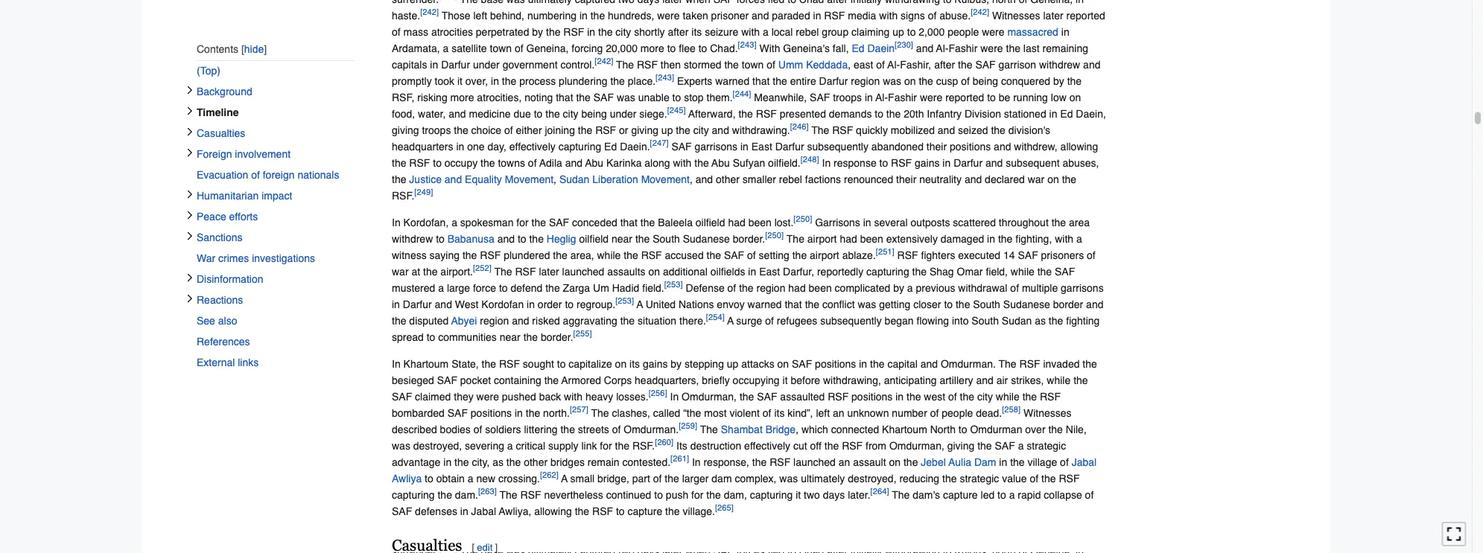 Task type: describe. For each thing, give the bounding box(es) containing it.
water,
[[418, 108, 446, 120]]

with inside [242] those left behind, numbering in the hundreds, were taken prisoner and paraded in rsf media with signs of abuse. [242]
[[879, 9, 898, 21]]

1 abu from the left
[[585, 157, 604, 169]]

of inside "link"
[[251, 169, 260, 181]]

defense of the region had been complicated by a previous withdrawal of multiple garrisons in darfur and west kordofan in order to regroup.
[[392, 282, 1104, 310]]

smaller
[[743, 173, 776, 185]]

saf up before
[[792, 358, 812, 370]]

14
[[1004, 249, 1015, 261]]

background
[[197, 86, 252, 97]]

[248]
[[801, 155, 819, 165]]

to left be
[[987, 91, 996, 103]]

and up anticipating
[[921, 358, 938, 370]]

a for surge
[[727, 315, 734, 327]]

days inside [263] the rsf nevertheless continued to push for the dam, capturing it two days later. [264]
[[823, 489, 845, 501]]

in response to rsf gains in darfur and subsequent abuses, the
[[392, 157, 1099, 185]]

east inside saf garrisons in east darfur subsequently abandoned their positions and withdrew, allowing the rsf to occupy the towns of adila and abu karinka along with the abu sufyan oilfield.
[[752, 140, 772, 152]]

forcing
[[572, 42, 603, 54]]

, down the "adila"
[[554, 173, 557, 185]]

captured
[[575, 0, 615, 5]]

to inside afterward, the rsf presented demands to the 20th infantry division stationed in ed daein, giving troops the choice of either joining the rsf or giving up the city and withdrawing.
[[875, 108, 884, 120]]

the inside [242] those left behind, numbering in the hundreds, were taken prisoner and paraded in rsf media with signs of abuse. [242]
[[591, 9, 605, 21]]

rsf down withdrawing,
[[828, 391, 849, 403]]

0 horizontal spatial giving
[[392, 124, 419, 136]]

was inside , which connected khartoum north to omdurman over the nile, was destroyed, severing a critical supply link for the rsf.
[[392, 440, 410, 452]]

in for khartoum
[[392, 358, 401, 370]]

[246] link
[[790, 122, 809, 132]]

links
[[238, 357, 259, 369]]

[264]
[[871, 488, 889, 497]]

rsf down strikes,
[[1040, 391, 1061, 403]]

occupy
[[445, 157, 478, 169]]

envoy
[[717, 298, 745, 310]]

up inside afterward, the rsf presented demands to the 20th infantry division stationed in ed daein, giving troops the choice of either joining the rsf or giving up the city and withdrawing.
[[661, 124, 673, 136]]

of up rapid
[[1030, 473, 1039, 485]]

sought
[[523, 358, 554, 370]]

to right due
[[534, 108, 543, 120]]

rsf up the [252] link
[[480, 249, 501, 261]]

crossing.
[[498, 473, 540, 485]]

0 vertical spatial capture
[[943, 489, 978, 501]]

0 horizontal spatial [242] link
[[420, 8, 439, 17]]

saf up claimed
[[437, 374, 457, 386]]

of inside experts warned that the entire darfur region was on the cusp of being conquered by the rsf, risking more atrocities, noting that the saf was unable to stop them.
[[961, 75, 970, 87]]

to right flee
[[699, 42, 707, 54]]

that up meanwhile,
[[753, 75, 770, 87]]

defense
[[686, 282, 725, 294]]

rsf inside saf garrisons in east darfur subsequently abandoned their positions and withdrew, allowing the rsf to occupy the towns of adila and abu karinka along with the abu sufyan oilfield.
[[409, 157, 430, 169]]

of inside rsf fighters executed 14 saf prisoners of war at the airport.
[[1087, 249, 1096, 261]]

capturing inside the rsf quickly mobilized and seized the division's headquarters in one day, effectively capturing ed daein.
[[558, 140, 601, 152]]

saf down occupying
[[757, 391, 777, 403]]

saf down 'besieged'
[[392, 391, 412, 403]]

a inside , which connected khartoum north to omdurman over the nile, was destroyed, severing a critical supply link for the rsf.
[[507, 440, 513, 452]]

initially
[[851, 0, 882, 5]]

capitalize
[[569, 358, 612, 370]]

dam.
[[455, 489, 478, 501]]

west
[[455, 298, 479, 310]]

to inside defense of the region had been complicated by a previous withdrawal of multiple garrisons in darfur and west kordofan in order to regroup.
[[565, 298, 574, 310]]

government
[[503, 59, 558, 70]]

and inside the rsf quickly mobilized and seized the division's headquarters in one day, effectively capturing ed daein.
[[938, 124, 955, 136]]

city inside "witnesses later reported of mass atrocities perpetrated by the rsf in the city shortly after its seizure with a local rebel group claiming up to 2,000 people were"
[[616, 26, 631, 38]]

soldiers
[[485, 424, 521, 436]]

the rsf later launched assaults on additional oilfields in east darfur, reportedly capturing the shag omar field, while the saf mustered a large force to defend the zarga um hadid field.
[[392, 266, 1075, 294]]

fullscreen image
[[1447, 527, 1462, 542]]

rsf up assaults at the left
[[641, 249, 662, 261]]

saying
[[430, 249, 460, 261]]

see
[[197, 315, 215, 327]]

conflict
[[822, 298, 855, 310]]

darfur inside defense of the region had been complicated by a previous withdrawal of multiple garrisons in darfur and west kordofan in order to regroup.
[[403, 298, 432, 310]]

in inside afterward, the rsf presented demands to the 20th infantry division stationed in ed daein, giving troops the choice of either joining the rsf or giving up the city and withdrawing.
[[1049, 108, 1058, 120]]

of right part
[[653, 473, 662, 485]]

warned inside experts warned that the entire darfur region was on the cusp of being conquered by the rsf, risking more atrocities, noting that the saf was unable to stop them.
[[715, 75, 750, 87]]

began
[[885, 315, 914, 327]]

sufyan
[[733, 157, 765, 169]]

flowing
[[917, 315, 949, 327]]

garrisons inside saf garrisons in east darfur subsequently abandoned their positions and withdrew, allowing the rsf to occupy the towns of adila and abu karinka along with the abu sufyan oilfield.
[[695, 140, 738, 152]]

rsf inside '[261] in response, the rsf launched an assault on the jebel aulia dam in the village of'
[[770, 456, 791, 468]]

had inside "in kordofan, a spokesman for the saf conceded that the baleela oilfield had been lost. [250]"
[[728, 216, 746, 228]]

baleela
[[658, 216, 693, 228]]

for inside [263] the rsf nevertheless continued to push for the dam, capturing it two days later. [264]
[[691, 489, 704, 501]]

were inside "and al-fashir were the last remaining capitals in darfur under government control."
[[981, 42, 1003, 54]]

sudanese inside a united nations envoy warned that the conflict was getting closer to the south sudanese border and the disputed
[[1003, 298, 1050, 310]]

[250] inside "in kordofan, a spokesman for the saf conceded that the baleela oilfield had been lost. [250]"
[[794, 215, 812, 224]]

0 vertical spatial airport
[[807, 233, 837, 245]]

was down place.
[[617, 91, 635, 103]]

the inside garrisons in several outposts scattered throughout the area withdrew to
[[1052, 216, 1066, 228]]

from
[[866, 440, 887, 452]]

defend
[[511, 282, 543, 294]]

city inside in omdurman, the saf assaulted rsf positions in the west of the city while the rsf bombarded saf positions in the north.
[[977, 391, 993, 403]]

jabal inside 'jabal awliya'
[[1072, 456, 1097, 468]]

and inside [242] those left behind, numbering in the hundreds, were taken prisoner and paraded in rsf media with signs of abuse. [242]
[[752, 9, 769, 21]]

on up corps
[[615, 358, 627, 370]]

atrocities,
[[477, 91, 522, 103]]

control.
[[561, 59, 595, 70]]

x small image for background
[[186, 86, 194, 94]]

0 vertical spatial [250] link
[[794, 215, 812, 224]]

damaged
[[941, 233, 984, 245]]

liberation
[[592, 173, 638, 185]]

to inside experts warned that the entire darfur region was on the cusp of being conquered by the rsf, risking more atrocities, noting that the saf was unable to stop them.
[[672, 91, 681, 103]]

1 horizontal spatial giving
[[631, 124, 659, 136]]

2 movement from the left
[[641, 173, 690, 185]]

setting
[[759, 249, 790, 261]]

timeline
[[197, 106, 239, 118]]

effectively inside its destruction effectively cut off the rsf from omdurman, giving the saf a strategic advantage in the city, as the other bridges remain contested.
[[744, 440, 791, 452]]

while inside in omdurman, the saf assaulted rsf positions in the west of the city while the rsf bombarded saf positions in the north.
[[996, 391, 1020, 403]]

supply
[[548, 440, 579, 452]]

the inside witnesses described bodies of soldiers littering the streets of omdurman.
[[561, 424, 575, 436]]

of left multiple
[[1011, 282, 1019, 294]]

to up the abuse. at the top right of page
[[943, 0, 952, 5]]

collapse
[[1044, 489, 1082, 501]]

2 horizontal spatial [242]
[[971, 8, 989, 17]]

people inside "witnesses later reported of mass atrocities perpetrated by the rsf in the city shortly after its seizure with a local rebel group claiming up to 2,000 people were"
[[948, 26, 979, 38]]

daein.
[[620, 140, 650, 152]]

x small image for sanctions
[[186, 232, 194, 241]]

of inside in ardamata, a satellite town of geneina, forcing 20,000 more to flee to chad.
[[515, 42, 523, 54]]

rsf fighters executed 14 saf prisoners of war at the airport.
[[392, 249, 1096, 278]]

factions
[[805, 173, 841, 185]]

in inside in ardamata, a satellite town of geneina, forcing 20,000 more to flee to chad.
[[1061, 26, 1070, 38]]

to right led
[[998, 489, 1006, 501]]

and down the rsf quickly mobilized and seized the division's headquarters in one day, effectively capturing ed daein.
[[696, 173, 713, 185]]

nations
[[679, 298, 714, 310]]

being inside meanwhile, saf troops in al-fashir were reported to be running low on food, water, and medicine due to the city being under siege.
[[581, 108, 607, 120]]

had inside 'the airport had been extensively damaged in the fighting, with a witness saying the rsf plundered the area, while the rsf accused the saf of setting the airport ablaze.'
[[840, 233, 857, 245]]

[257] the clashes, called "the most violent of its kind", left an unknown number of people dead. [258]
[[570, 406, 1021, 419]]

was down fashir,
[[883, 75, 902, 87]]

fashir,
[[900, 59, 931, 70]]

and inside meanwhile, saf troops in al-fashir were reported to be running low on food, water, and medicine due to the city being under siege.
[[449, 108, 466, 120]]

the rsf quickly mobilized and seized the division's headquarters in one day, effectively capturing ed daein.
[[392, 124, 1051, 152]]

, for east
[[848, 59, 851, 70]]

previous
[[916, 282, 955, 294]]

described
[[392, 424, 437, 436]]

reportedly
[[817, 266, 864, 278]]

a inside 'the airport had been extensively damaged in the fighting, with a witness saying the rsf plundered the area, while the rsf accused the saf of setting the airport ablaze.'
[[1076, 233, 1082, 245]]

jabal inside the dam's capture led to a rapid collapse of saf defenses in jabal awliya, allowing the rsf to capture the village.
[[471, 506, 496, 517]]

the inside defense of the region had been complicated by a previous withdrawal of multiple garrisons in darfur and west kordofan in order to regroup.
[[739, 282, 754, 294]]

a inside "witnesses later reported of mass atrocities perpetrated by the rsf in the city shortly after its seizure with a local rebel group claiming up to 2,000 people were"
[[763, 26, 769, 38]]

of up envoy
[[728, 282, 736, 294]]

and down occupy
[[445, 173, 462, 185]]

x small image for foreign involvement
[[186, 148, 194, 157]]

by inside defense of the region had been complicated by a previous withdrawal of multiple garrisons in darfur and west kordofan in order to regroup.
[[893, 282, 904, 294]]

daein,
[[1076, 108, 1106, 120]]

bodies
[[440, 424, 471, 436]]

running
[[1013, 91, 1048, 103]]

forces
[[737, 0, 765, 5]]

1 vertical spatial [253] link
[[615, 297, 634, 306]]

surge
[[736, 315, 762, 327]]

[255]
[[573, 330, 592, 339]]

saf inside experts warned that the entire darfur region was on the cusp of being conquered by the rsf, risking more atrocities, noting that the saf was unable to stop them.
[[594, 91, 614, 103]]

rsf up withdrawing.
[[756, 108, 777, 120]]

contested.
[[622, 456, 671, 468]]

in inside '[261] in response, the rsf launched an assault on the jebel aulia dam in the village of'
[[999, 456, 1007, 468]]

darfur inside experts warned that the entire darfur region was on the cusp of being conquered by the rsf, risking more atrocities, noting that the saf was unable to stop them.
[[819, 75, 848, 87]]

shortly
[[634, 26, 665, 38]]

war inside , and other smaller rebel factions renounced their neutrality and declared war on the rsf.
[[1028, 173, 1045, 185]]

ardamata,
[[392, 42, 440, 54]]

darfur inside in response to rsf gains in darfur and subsequent abuses, the
[[954, 157, 983, 169]]

of down clashes,
[[612, 424, 621, 436]]

[259]
[[679, 422, 697, 431]]

impact
[[262, 190, 292, 202]]

the inside meanwhile, saf troops in al-fashir were reported to be running low on food, water, and medicine due to the city being under siege.
[[546, 108, 560, 120]]

positions up 'soldiers'
[[471, 407, 512, 419]]

, east of al-fashir, after the saf garrison withdrew and promptly took it over, in the process plundering the place.
[[392, 59, 1101, 87]]

promptly
[[392, 75, 432, 87]]

with inside saf garrisons in east darfur subsequently abandoned their positions and withdrew, allowing the rsf to occupy the towns of adila and abu karinka along with the abu sufyan oilfield.
[[673, 157, 692, 169]]

destroyed, for ultimately
[[848, 473, 897, 485]]

1 vertical spatial [243] link
[[656, 73, 674, 83]]

in for omdurman,
[[670, 391, 679, 403]]

[243] for [243]
[[656, 73, 674, 83]]

references link
[[197, 331, 355, 352]]

war
[[197, 252, 215, 264]]

1 horizontal spatial [243] link
[[738, 41, 757, 50]]

ultimately inside the base was ultimately captured two days later when saf forces fled to chad after initially withdrawing to kulbus, north of geneina, in haste.
[[528, 0, 572, 5]]

in inside "and al-fashir were the last remaining capitals in darfur under government control."
[[430, 59, 438, 70]]

at
[[412, 266, 420, 278]]

closer
[[914, 298, 941, 310]]

rebel inside , and other smaller rebel factions renounced their neutrality and declared war on the rsf.
[[779, 173, 802, 185]]

involvement
[[235, 148, 291, 160]]

launched inside "the rsf later launched assaults on additional oilfields in east darfur, reportedly capturing the shag omar field, while the saf mustered a large force to defend the zarga um hadid field."
[[562, 266, 604, 278]]

declared
[[985, 173, 1025, 185]]

jabal awliya link
[[392, 456, 1097, 485]]

headquarters
[[392, 140, 453, 152]]

of up shambat bridge link
[[763, 407, 771, 419]]

chad.
[[710, 42, 738, 54]]

positions inside saf garrisons in east darfur subsequently abandoned their positions and withdrew, allowing the rsf to occupy the towns of adila and abu karinka along with the abu sufyan oilfield.
[[950, 140, 991, 152]]

1 horizontal spatial [242] link
[[595, 57, 613, 66]]

after for initially
[[827, 0, 848, 5]]

getting
[[879, 298, 911, 310]]

south for sudan
[[972, 315, 999, 327]]

after inside , east of al-fashir, after the saf garrison withdrew and promptly took it over, in the process plundering the place.
[[934, 59, 955, 70]]

town inside [242] the rsf then stormed the town of umm keddada
[[742, 59, 764, 70]]

strategic inside its destruction effectively cut off the rsf from omdurman, giving the saf a strategic advantage in the city, as the other bridges remain contested.
[[1027, 440, 1066, 452]]

rsf left the or
[[595, 124, 616, 136]]

the inside the dam's capture led to a rapid collapse of saf defenses in jabal awliya, allowing the rsf to capture the village.
[[892, 489, 910, 501]]

a inside defense of the region had been complicated by a previous withdrawal of multiple garrisons in darfur and west kordofan in order to regroup.
[[907, 282, 913, 294]]

near inside a surge of refugees subsequently began flowing into south sudan as the fighting spread to communities near the border.
[[500, 331, 521, 343]]

1 vertical spatial capture
[[628, 506, 662, 517]]

back
[[539, 391, 561, 403]]

, for which
[[796, 424, 799, 436]]

of down west
[[930, 407, 939, 419]]

saf up bodies
[[448, 407, 468, 419]]

capturing inside "the rsf later launched assaults on additional oilfields in east darfur, reportedly capturing the shag omar field, while the saf mustered a large force to defend the zarga um hadid field."
[[867, 266, 909, 278]]

day,
[[488, 140, 506, 152]]

the inside the rsf quickly mobilized and seized the division's headquarters in one day, effectively capturing ed daein.
[[812, 124, 829, 136]]

0 horizontal spatial sudan
[[559, 173, 590, 185]]

plundering
[[559, 75, 608, 87]]

reactions
[[197, 294, 243, 306]]

and left the air
[[976, 374, 994, 386]]

see also
[[197, 315, 237, 327]]

streets
[[578, 424, 609, 436]]

unknown
[[847, 407, 889, 419]]

to down continued
[[616, 506, 625, 517]]

[253] for bottom [253] link
[[615, 297, 634, 306]]

[260]
[[655, 438, 674, 448]]

1 vertical spatial airport
[[810, 249, 839, 261]]

1 vertical spatial [250] link
[[765, 231, 784, 241]]

rsf inside the dam's capture led to a rapid collapse of saf defenses in jabal awliya, allowing the rsf to capture the village.
[[592, 506, 613, 517]]

rsf up containing
[[499, 358, 520, 370]]

of up severing
[[474, 424, 482, 436]]

fighting
[[1066, 315, 1100, 327]]

on right 'attacks'
[[777, 358, 789, 370]]

and down division's
[[994, 140, 1011, 152]]

garrisons inside defense of the region had been complicated by a previous withdrawal of multiple garrisons in darfur and west kordofan in order to regroup.
[[1061, 282, 1104, 294]]

awliya,
[[499, 506, 531, 517]]

city inside afterward, the rsf presented demands to the 20th infantry division stationed in ed daein, giving troops the choice of either joining the rsf or giving up the city and withdrawing.
[[693, 124, 709, 136]]

the inside abyei region and risked aggravating the situation there. [254]
[[620, 315, 635, 327]]

of inside [242] the rsf then stormed the town of umm keddada
[[767, 59, 775, 70]]

a inside "the rsf later launched assaults on additional oilfields in east darfur, reportedly capturing the shag omar field, while the saf mustered a large force to defend the zarga um hadid field."
[[438, 282, 444, 294]]

[253] for the topmost [253] link
[[664, 280, 683, 290]]

armored
[[561, 374, 601, 386]]

reactions link
[[197, 290, 355, 311]]

troops inside meanwhile, saf troops in al-fashir were reported to be running low on food, water, and medicine due to the city being under siege.
[[833, 91, 862, 103]]

saf inside "in kordofan, a spokesman for the saf conceded that the baleela oilfield had been lost. [250]"
[[549, 216, 569, 228]]

in inside '[261] in response, the rsf launched an assault on the jebel aulia dam in the village of'
[[692, 456, 701, 468]]

destroyed, for was
[[413, 440, 462, 452]]

to inside saf garrisons in east darfur subsequently abandoned their positions and withdrew, allowing the rsf to occupy the towns of adila and abu karinka along with the abu sufyan oilfield.
[[433, 157, 442, 169]]

renounced
[[844, 173, 893, 185]]

either
[[516, 124, 542, 136]]

[244]
[[733, 90, 751, 99]]

then
[[661, 59, 681, 70]]

its inside "witnesses later reported of mass atrocities perpetrated by the rsf in the city shortly after its seizure with a local rebel group claiming up to 2,000 people were"
[[692, 26, 702, 38]]

in for response
[[822, 157, 831, 169]]

rsf up strikes,
[[1020, 358, 1040, 370]]

to left flee
[[667, 42, 676, 54]]

witnesses for witnesses described bodies of soldiers littering the streets of omdurman.
[[1024, 407, 1072, 419]]

of inside , east of al-fashir, after the saf garrison withdrew and promptly took it over, in the process plundering the place.
[[876, 59, 885, 70]]

withdrawing,
[[823, 374, 881, 386]]

rsf. inside , which connected khartoum north to omdurman over the nile, was destroyed, severing a critical supply link for the rsf.
[[632, 440, 655, 452]]

positions up unknown
[[852, 391, 893, 403]]

and left declared
[[965, 173, 982, 185]]

destruction
[[690, 440, 741, 452]]

, for and
[[690, 173, 693, 185]]

in inside the dam's capture led to a rapid collapse of saf defenses in jabal awliya, allowing the rsf to capture the village.
[[460, 506, 468, 517]]

geneina, inside in ardamata, a satellite town of geneina, forcing 20,000 more to flee to chad.
[[526, 42, 569, 54]]



Task type: vqa. For each thing, say whether or not it's contained in the screenshot.
city within Meanwhile, SAF troops in Al-Fashir were reported to be running low on food, water, and medicine due to the city being under siege.
yes



Task type: locate. For each thing, give the bounding box(es) containing it.
0 horizontal spatial capture
[[628, 506, 662, 517]]

to up paraded
[[788, 0, 796, 5]]

also
[[218, 315, 237, 327]]

2 vertical spatial al-
[[876, 91, 888, 103]]

plundered
[[504, 249, 550, 261]]

[242] link up mass
[[420, 8, 439, 17]]

1 horizontal spatial jabal
[[1072, 456, 1097, 468]]

[253] link down additional at left
[[664, 280, 683, 290]]

with inside "witnesses later reported of mass atrocities perpetrated by the rsf in the city shortly after its seizure with a local rebel group claiming up to 2,000 people were"
[[741, 26, 760, 38]]

2 horizontal spatial [242] link
[[971, 8, 989, 17]]

x small image for timeline
[[186, 106, 194, 115]]

under up the or
[[610, 108, 637, 120]]

[263]
[[478, 488, 497, 497]]

0 horizontal spatial omdurman,
[[682, 391, 737, 403]]

saf up oilfields
[[724, 249, 744, 261]]

fashir down the abuse. at the top right of page
[[949, 42, 978, 54]]

5 x small image from the top
[[186, 211, 194, 220]]

ed inside the rsf quickly mobilized and seized the division's headquarters in one day, effectively capturing ed daein.
[[604, 140, 617, 152]]

1 horizontal spatial town
[[742, 59, 764, 70]]

after right chad
[[827, 0, 848, 5]]

to inside to obtain a new crossing. [262]
[[425, 473, 433, 485]]

and down spokesman
[[497, 233, 515, 245]]

x small image left foreign
[[186, 148, 194, 157]]

it left before
[[783, 374, 788, 386]]

taken
[[683, 9, 708, 21]]

[260] link
[[655, 438, 674, 448]]

on down 'subsequent'
[[1048, 173, 1059, 185]]

1 vertical spatial near
[[500, 331, 521, 343]]

jabal awliya
[[392, 456, 1097, 485]]

reported up remaining
[[1067, 9, 1105, 21]]

1 vertical spatial more
[[450, 91, 474, 103]]

0 horizontal spatial it
[[457, 75, 463, 87]]

0 horizontal spatial [243] link
[[656, 73, 674, 83]]

0 horizontal spatial rsf.
[[392, 190, 414, 202]]

rsf inside a small bridge, part of the larger dam complex, was ultimately destroyed, reducing the strategic value of the rsf capturing the dam.
[[1059, 473, 1080, 485]]

it down cut
[[796, 489, 801, 501]]

in up larger
[[692, 456, 701, 468]]

rebel
[[796, 26, 819, 38], [779, 173, 802, 185]]

and inside afterward, the rsf presented demands to the 20th infantry division stationed in ed daein, giving troops the choice of either joining the rsf or giving up the city and withdrawing.
[[712, 124, 729, 136]]

in inside meanwhile, saf troops in al-fashir were reported to be running low on food, water, and medicine due to the city being under siege.
[[865, 91, 873, 103]]

that inside "in kordofan, a spokesman for the saf conceded that the baleela oilfield had been lost. [250]"
[[620, 216, 638, 228]]

with inside in khartoum state, the rsf sought to capitalize on its gains by stepping up attacks on saf positions in the capital and omdurman. the rsf invaded the besieged saf pocket containing the armored corps headquarters, briefly occupying it before withdrawing, anticipating artillery and air strikes, while the saf claimed they were pushed back with heavy losses.
[[564, 391, 583, 403]]

0 vertical spatial al-
[[936, 42, 949, 54]]

after inside the base was ultimately captured two days later when saf forces fled to chad after initially withdrawing to kulbus, north of geneina, in haste.
[[827, 0, 848, 5]]

0 vertical spatial reported
[[1067, 9, 1105, 21]]

and down remaining
[[1083, 59, 1101, 70]]

that inside a united nations envoy warned that the conflict was getting closer to the south sudanese border and the disputed
[[785, 298, 802, 310]]

al- inside meanwhile, saf troops in al-fashir were reported to be running low on food, water, and medicine due to the city being under siege.
[[876, 91, 888, 103]]

its
[[677, 440, 688, 452]]

x small image for reactions
[[186, 294, 194, 303]]

1 vertical spatial town
[[742, 59, 764, 70]]

had inside defense of the region had been complicated by a previous withdrawal of multiple garrisons in darfur and west kordofan in order to regroup.
[[788, 282, 806, 294]]

and al-fashir were the last remaining capitals in darfur under government control.
[[392, 42, 1088, 70]]

the up the air
[[999, 358, 1017, 370]]

rsf inside "witnesses later reported of mass atrocities perpetrated by the rsf in the city shortly after its seizure with a local rebel group claiming up to 2,000 people were"
[[563, 26, 584, 38]]

of inside saf garrisons in east darfur subsequently abandoned their positions and withdrew, allowing the rsf to occupy the towns of adila and abu karinka along with the abu sufyan oilfield.
[[528, 157, 537, 169]]

two
[[618, 0, 635, 5], [804, 489, 820, 501]]

[253] down additional at left
[[664, 280, 683, 290]]

a inside in ardamata, a satellite town of geneina, forcing 20,000 more to flee to chad.
[[443, 42, 449, 54]]

darfur inside "and al-fashir were the last remaining capitals in darfur under government control."
[[441, 59, 470, 70]]

1 vertical spatial omdurman,
[[889, 440, 945, 452]]

0 vertical spatial allowing
[[1061, 140, 1098, 152]]

0 vertical spatial other
[[716, 173, 740, 185]]

and down infantry on the right top of page
[[938, 124, 955, 136]]

1 x small image from the top
[[186, 86, 194, 94]]

0 horizontal spatial [253] link
[[615, 297, 634, 306]]

while down 14
[[1011, 266, 1035, 278]]

with
[[879, 9, 898, 21], [741, 26, 760, 38], [673, 157, 692, 169], [1055, 233, 1074, 245], [564, 391, 583, 403]]

region down kordofan
[[480, 315, 509, 327]]

in inside in khartoum state, the rsf sought to capitalize on its gains by stepping up attacks on saf positions in the capital and omdurman. the rsf invaded the besieged saf pocket containing the armored corps headquarters, briefly occupying it before withdrawing, anticipating artillery and air strikes, while the saf claimed they were pushed back with heavy losses.
[[392, 358, 401, 370]]

1 horizontal spatial [242]
[[595, 57, 613, 66]]

1 vertical spatial gains
[[643, 358, 668, 370]]

rsf inside in response to rsf gains in darfur and subsequent abuses, the
[[891, 157, 912, 169]]

east inside "the rsf later launched assaults on additional oilfields in east darfur, reportedly capturing the shag omar field, while the saf mustered a large force to defend the zarga um hadid field."
[[759, 266, 780, 278]]

for up remain
[[600, 440, 612, 452]]

the down lost.
[[787, 233, 805, 245]]

khartoum down "number" on the right bottom of page
[[882, 424, 927, 436]]

the inside rsf fighters executed 14 saf prisoners of war at the airport.
[[423, 266, 438, 278]]

and down afterward,
[[712, 124, 729, 136]]

2 horizontal spatial a
[[727, 315, 734, 327]]

x small image for disinformation
[[186, 273, 194, 282]]

saf inside the base was ultimately captured two days later when saf forces fled to chad after initially withdrawing to kulbus, north of geneina, in haste.
[[713, 0, 734, 5]]

1 movement from the left
[[505, 173, 554, 185]]

to
[[788, 0, 796, 5], [943, 0, 952, 5], [907, 26, 916, 38], [667, 42, 676, 54], [699, 42, 707, 54], [672, 91, 681, 103], [987, 91, 996, 103], [534, 108, 543, 120], [875, 108, 884, 120], [433, 157, 442, 169], [880, 157, 888, 169], [436, 233, 445, 245], [518, 233, 526, 245], [499, 282, 508, 294], [565, 298, 574, 310], [944, 298, 953, 310], [427, 331, 435, 343], [557, 358, 566, 370], [959, 424, 967, 436], [425, 473, 433, 485], [654, 489, 663, 501], [998, 489, 1006, 501], [616, 506, 625, 517]]

that down plundering
[[556, 91, 573, 103]]

more down over,
[[450, 91, 474, 103]]

there.
[[679, 315, 706, 327]]

a down 'soldiers'
[[507, 440, 513, 452]]

south inside a surge of refugees subsequently began flowing into south sudan as the fighting spread to communities near the border.
[[972, 315, 999, 327]]

launched down off
[[793, 456, 836, 468]]

in inside , east of al-fashir, after the saf garrison withdrew and promptly took it over, in the process plundering the place.
[[491, 75, 499, 87]]

saf right '[247]'
[[672, 140, 692, 152]]

x small image
[[186, 106, 194, 115], [186, 127, 194, 136], [186, 148, 194, 157], [186, 190, 194, 199], [186, 211, 194, 220], [186, 273, 194, 282], [186, 294, 194, 303]]

0 horizontal spatial withdrew
[[392, 233, 433, 245]]

and up declared
[[986, 157, 1003, 169]]

the inside , and other smaller rebel factions renounced their neutrality and declared war on the rsf.
[[1062, 173, 1077, 185]]

0 horizontal spatial days
[[638, 0, 660, 5]]

south down 'withdrawal' at the bottom
[[973, 298, 1000, 310]]

oilfield inside "in kordofan, a spokesman for the saf conceded that the baleela oilfield had been lost. [250]"
[[696, 216, 725, 228]]

the up awliya,
[[500, 489, 518, 501]]

unable
[[638, 91, 670, 103]]

x small image left background
[[186, 86, 194, 94]]

0 vertical spatial geneina,
[[1031, 0, 1073, 5]]

2 abu from the left
[[712, 157, 730, 169]]

local
[[772, 26, 793, 38]]

1 vertical spatial east
[[759, 266, 780, 278]]

khartoum inside in khartoum state, the rsf sought to capitalize on its gains by stepping up attacks on saf positions in the capital and omdurman. the rsf invaded the besieged saf pocket containing the armored corps headquarters, briefly occupying it before withdrawing, anticipating artillery and air strikes, while the saf claimed they were pushed back with heavy losses.
[[403, 358, 449, 370]]

a for united
[[637, 298, 643, 310]]

afterward, the rsf presented demands to the 20th infantry division stationed in ed daein, giving troops the choice of either joining the rsf or giving up the city and withdrawing.
[[392, 108, 1106, 136]]

0 vertical spatial rebel
[[796, 26, 819, 38]]

2 vertical spatial been
[[809, 282, 832, 294]]

days up 'hundreds,' at the top left of the page
[[638, 0, 660, 5]]

[261]
[[671, 455, 689, 464]]

al- down 2,000
[[936, 42, 949, 54]]

city inside meanwhile, saf troops in al-fashir were reported to be running low on food, water, and medicine due to the city being under siege.
[[563, 108, 579, 120]]

besieged
[[392, 374, 434, 386]]

war down 'subsequent'
[[1028, 173, 1045, 185]]

7 x small image from the top
[[186, 294, 194, 303]]

2 x small image from the top
[[186, 127, 194, 136]]

0 horizontal spatial near
[[500, 331, 521, 343]]

an inside [257] the clashes, called "the most violent of its kind", left an unknown number of people dead. [258]
[[833, 407, 844, 419]]

0 vertical spatial as
[[1035, 315, 1046, 327]]

aulia
[[949, 456, 972, 468]]

people up north
[[942, 407, 973, 419]]

al- up quickly
[[876, 91, 888, 103]]

for inside , which connected khartoum north to omdurman over the nile, was destroyed, severing a critical supply link for the rsf.
[[600, 440, 612, 452]]

1 horizontal spatial allowing
[[1061, 140, 1098, 152]]

regroup.
[[577, 298, 615, 310]]

united
[[646, 298, 676, 310]]

a up babanusa link
[[452, 216, 457, 228]]

satellite
[[452, 42, 487, 54]]

al-
[[936, 42, 949, 54], [888, 59, 900, 70], [876, 91, 888, 103]]

later inside "witnesses later reported of mass atrocities perpetrated by the rsf in the city shortly after its seizure with a local rebel group claiming up to 2,000 people were"
[[1043, 9, 1064, 21]]

positions down seized at the right of the page
[[950, 140, 991, 152]]

a for small
[[561, 473, 568, 485]]

launched
[[562, 266, 604, 278], [793, 456, 836, 468]]

a inside a small bridge, part of the larger dam complex, was ultimately destroyed, reducing the strategic value of the rsf capturing the dam.
[[561, 473, 568, 485]]

1 horizontal spatial garrisons
[[1061, 282, 1104, 294]]

0 vertical spatial after
[[827, 0, 848, 5]]

positions up withdrawing,
[[815, 358, 856, 370]]

[244] link
[[733, 90, 751, 99]]

of up day,
[[504, 124, 513, 136]]

rsf inside rsf fighters executed 14 saf prisoners of war at the airport.
[[897, 249, 918, 261]]

geneina, inside the base was ultimately captured two days later when saf forces fled to chad after initially withdrawing to kulbus, north of geneina, in haste.
[[1031, 0, 1073, 5]]

saf inside rsf fighters executed 14 saf prisoners of war at the airport.
[[1018, 249, 1038, 261]]

0 vertical spatial x small image
[[186, 86, 194, 94]]

quickly
[[856, 124, 888, 136]]

0 horizontal spatial movement
[[505, 173, 554, 185]]

1 horizontal spatial their
[[927, 140, 947, 152]]

by up headquarters,
[[671, 358, 682, 370]]

x small image for casualties
[[186, 127, 194, 136]]

1 vertical spatial withdrew
[[392, 233, 433, 245]]

x small image for peace efforts
[[186, 211, 194, 220]]

it right took on the left of the page
[[457, 75, 463, 87]]

warned up [244] link
[[715, 75, 750, 87]]

2 horizontal spatial its
[[774, 407, 785, 419]]

in inside the rsf quickly mobilized and seized the division's headquarters in one day, effectively capturing ed daein.
[[456, 140, 464, 152]]

[250] link left garrisons
[[794, 215, 812, 224]]

its up corps
[[630, 358, 640, 370]]

3 x small image from the top
[[186, 148, 194, 157]]

rsf inside [242] the rsf then stormed the town of umm keddada
[[637, 59, 658, 70]]

field.
[[642, 282, 664, 294]]

experts warned that the entire darfur region was on the cusp of being conquered by the rsf, risking more atrocities, noting that the saf was unable to stop them.
[[392, 75, 1082, 103]]

in inside "the rsf later launched assaults on additional oilfields in east darfur, reportedly capturing the shag omar field, while the saf mustered a large force to defend the zarga um hadid field."
[[748, 266, 756, 278]]

2 vertical spatial later
[[539, 266, 559, 278]]

group
[[822, 26, 849, 38]]

0 vertical spatial had
[[728, 216, 746, 228]]

1 vertical spatial al-
[[888, 59, 900, 70]]

to inside in khartoum state, the rsf sought to capitalize on its gains by stepping up attacks on saf positions in the capital and omdurman. the rsf invaded the besieged saf pocket containing the armored corps headquarters, briefly occupying it before withdrawing, anticipating artillery and air strikes, while the saf claimed they were pushed back with heavy losses.
[[557, 358, 566, 370]]

0 horizontal spatial a
[[561, 473, 568, 485]]

darfur,
[[783, 266, 814, 278]]

a down omdurman
[[1018, 440, 1024, 452]]

to up saying
[[436, 233, 445, 245]]

20,000
[[606, 42, 638, 54]]

1 vertical spatial troops
[[422, 124, 451, 136]]

1 vertical spatial border.
[[541, 331, 573, 343]]

border
[[1053, 298, 1083, 310]]

capturing inside [263] the rsf nevertheless continued to push for the dam, capturing it two days later. [264]
[[750, 489, 793, 501]]

the inside "and al-fashir were the last remaining capitals in darfur under government control."
[[1006, 42, 1021, 54]]

6 x small image from the top
[[186, 273, 194, 282]]

giving inside its destruction effectively cut off the rsf from omdurman, giving the saf a strategic advantage in the city, as the other bridges remain contested.
[[947, 440, 975, 452]]

0 horizontal spatial sudanese
[[683, 233, 730, 245]]

0 horizontal spatial [250]
[[765, 231, 784, 241]]

other inside its destruction effectively cut off the rsf from omdurman, giving the saf a strategic advantage in the city, as the other bridges remain contested.
[[524, 456, 548, 468]]

advantage
[[392, 456, 441, 468]]

1 horizontal spatial near
[[612, 233, 633, 245]]

atrocities
[[431, 26, 473, 38]]

1 vertical spatial been
[[860, 233, 883, 245]]

south for sudanese
[[653, 233, 680, 245]]

left inside [257] the clashes, called "the most violent of its kind", left an unknown number of people dead. [258]
[[816, 407, 830, 419]]

gains up neutrality
[[915, 157, 940, 169]]

4 x small image from the top
[[186, 190, 194, 199]]

0 horizontal spatial fashir
[[888, 91, 917, 103]]

town inside in ardamata, a satellite town of geneina, forcing 20,000 more to flee to chad.
[[490, 42, 512, 54]]

2 horizontal spatial for
[[691, 489, 704, 501]]

1 vertical spatial launched
[[793, 456, 836, 468]]

number
[[892, 407, 927, 419]]

been up [251]
[[860, 233, 883, 245]]

gains up headquarters,
[[643, 358, 668, 370]]

[243] for [243] with geneina's fall, ed daein [230]
[[738, 41, 757, 50]]

their down mobilized
[[927, 140, 947, 152]]

1 horizontal spatial gains
[[915, 157, 940, 169]]

two inside [263] the rsf nevertheless continued to push for the dam, capturing it two days later. [264]
[[804, 489, 820, 501]]

1 vertical spatial geneina,
[[526, 42, 569, 54]]

0 horizontal spatial abu
[[585, 157, 604, 169]]

disinformation link
[[197, 269, 355, 290]]

air
[[997, 374, 1008, 386]]

later inside "the rsf later launched assaults on additional oilfields in east darfur, reportedly capturing the shag omar field, while the saf mustered a large force to defend the zarga um hadid field."
[[539, 266, 559, 278]]

while inside 'the airport had been extensively damaged in the fighting, with a witness saying the rsf plundered the area, while the rsf accused the saf of setting the airport ablaze.'
[[597, 249, 621, 261]]

launched inside '[261] in response, the rsf launched an assault on the jebel aulia dam in the village of'
[[793, 456, 836, 468]]

sudanese inside babanusa and to the heglig oilfield near the south sudanese border. [250]
[[683, 233, 730, 245]]

1 horizontal spatial days
[[823, 489, 845, 501]]

war crimes investigations
[[197, 252, 315, 264]]

the
[[591, 9, 605, 21], [546, 26, 561, 38], [598, 26, 613, 38], [1006, 42, 1021, 54], [724, 59, 739, 70], [958, 59, 973, 70], [502, 75, 517, 87], [610, 75, 625, 87], [773, 75, 787, 87], [919, 75, 933, 87], [1067, 75, 1082, 87], [576, 91, 591, 103], [546, 108, 560, 120], [739, 108, 753, 120], [886, 108, 901, 120], [454, 124, 468, 136], [578, 124, 592, 136], [676, 124, 690, 136], [991, 124, 1006, 136], [392, 157, 406, 169], [481, 157, 495, 169], [695, 157, 709, 169], [392, 173, 406, 185], [1062, 173, 1077, 185], [532, 216, 546, 228], [641, 216, 655, 228], [1052, 216, 1066, 228], [529, 233, 544, 245], [635, 233, 650, 245], [998, 233, 1013, 245], [463, 249, 477, 261], [553, 249, 568, 261], [624, 249, 638, 261], [707, 249, 721, 261], [792, 249, 807, 261], [423, 266, 438, 278], [912, 266, 927, 278], [1038, 266, 1052, 278], [546, 282, 560, 294], [739, 282, 754, 294], [805, 298, 820, 310], [956, 298, 970, 310], [392, 315, 406, 327], [620, 315, 635, 327], [1049, 315, 1063, 327], [523, 331, 538, 343], [482, 358, 496, 370], [870, 358, 885, 370], [1083, 358, 1097, 370], [544, 374, 559, 386], [1074, 374, 1088, 386], [740, 391, 754, 403], [907, 391, 921, 403], [960, 391, 975, 403], [1023, 391, 1037, 403], [526, 407, 540, 419], [561, 424, 575, 436], [1049, 424, 1063, 436], [615, 440, 630, 452], [825, 440, 839, 452], [978, 440, 992, 452], [455, 456, 469, 468], [506, 456, 521, 468], [752, 456, 767, 468], [904, 456, 918, 468], [1010, 456, 1025, 468], [665, 473, 679, 485], [942, 473, 957, 485], [1042, 473, 1056, 485], [438, 489, 452, 501], [707, 489, 721, 501], [575, 506, 589, 517], [665, 506, 680, 517]]

later.
[[848, 489, 871, 501]]

that
[[753, 75, 770, 87], [556, 91, 573, 103], [620, 216, 638, 228], [785, 298, 802, 310]]

rsf inside [242] those left behind, numbering in the hundreds, were taken prisoner and paraded in rsf media with signs of abuse. [242]
[[824, 9, 845, 21]]

with down the base was ultimately captured two days later when saf forces fled to chad after initially withdrawing to kulbus, north of geneina, in haste.
[[741, 26, 760, 38]]

x small image for humanitarian impact
[[186, 190, 194, 199]]

headquarters,
[[635, 374, 699, 386]]

0 horizontal spatial effectively
[[509, 140, 556, 152]]

of inside in omdurman, the saf assaulted rsf positions in the west of the city while the rsf bombarded saf positions in the north.
[[948, 391, 957, 403]]

contents
[[197, 43, 238, 55]]

0 vertical spatial gains
[[915, 157, 940, 169]]

, inside , and other smaller rebel factions renounced their neutrality and declared war on the rsf.
[[690, 173, 693, 185]]

capitals
[[392, 59, 427, 70]]

as inside its destruction effectively cut off the rsf from omdurman, giving the saf a strategic advantage in the city, as the other bridges remain contested.
[[493, 456, 504, 468]]

had down darfur,
[[788, 282, 806, 294]]

oilfields
[[711, 266, 745, 278]]

2 horizontal spatial region
[[851, 75, 880, 87]]

region down darfur,
[[757, 282, 786, 294]]

saf down fighting,
[[1018, 249, 1038, 261]]

artillery
[[940, 374, 973, 386]]

0 vertical spatial town
[[490, 42, 512, 54]]

seizure
[[705, 26, 739, 38]]

umm
[[778, 59, 803, 70]]

withdrew down remaining
[[1039, 59, 1080, 70]]

1 vertical spatial after
[[668, 26, 689, 38]]

saf inside its destruction effectively cut off the rsf from omdurman, giving the saf a strategic advantage in the city, as the other bridges remain contested.
[[995, 440, 1015, 452]]

[242] for town
[[595, 57, 613, 66]]

in inside "witnesses later reported of mass atrocities perpetrated by the rsf in the city shortly after its seizure with a local rebel group claiming up to 2,000 people were"
[[587, 26, 595, 38]]

0 vertical spatial [253] link
[[664, 280, 683, 290]]

with up claiming on the right top of page
[[879, 9, 898, 21]]

0 horizontal spatial strategic
[[960, 473, 999, 485]]

while inside in khartoum state, the rsf sought to capitalize on its gains by stepping up attacks on saf positions in the capital and omdurman. the rsf invaded the besieged saf pocket containing the armored corps headquarters, briefly occupying it before withdrawing, anticipating artillery and air strikes, while the saf claimed they were pushed back with heavy losses.
[[1047, 374, 1071, 386]]

fashir inside meanwhile, saf troops in al-fashir were reported to be running low on food, water, and medicine due to the city being under siege.
[[888, 91, 917, 103]]

while up [258]
[[996, 391, 1020, 403]]

x small image left timeline
[[186, 106, 194, 115]]

0 vertical spatial troops
[[833, 91, 862, 103]]

to inside in response to rsf gains in darfur and subsequent abuses, the
[[880, 157, 888, 169]]

1 vertical spatial jabal
[[471, 506, 496, 517]]

it inside , east of al-fashir, after the saf garrison withdrew and promptly took it over, in the process plundering the place.
[[457, 75, 463, 87]]

saf down omdurman
[[995, 440, 1015, 452]]

peace efforts link
[[197, 206, 355, 227]]

gains inside in response to rsf gains in darfur and subsequent abuses, the
[[915, 157, 940, 169]]

and right the "adila"
[[565, 157, 583, 169]]

value
[[1002, 473, 1027, 485]]

in inside 'the airport had been extensively damaged in the fighting, with a witness saying the rsf plundered the area, while the rsf accused the saf of setting the airport ablaze.'
[[987, 233, 995, 245]]

reported
[[1067, 9, 1105, 21], [946, 91, 984, 103]]

of down haste.
[[392, 26, 401, 38]]

its inside in khartoum state, the rsf sought to capitalize on its gains by stepping up attacks on saf positions in the capital and omdurman. the rsf invaded the besieged saf pocket containing the armored corps headquarters, briefly occupying it before withdrawing, anticipating artillery and air strikes, while the saf claimed they were pushed back with heavy losses.
[[630, 358, 640, 370]]

launched down area,
[[562, 266, 604, 278]]

1 vertical spatial a
[[727, 315, 734, 327]]

the up "those"
[[460, 0, 478, 5]]

garrisons down afterward,
[[695, 140, 738, 152]]

a down value
[[1009, 489, 1015, 501]]

subsequently up response
[[807, 140, 869, 152]]

1 vertical spatial destroyed,
[[848, 473, 897, 485]]

troops down 'water,'
[[422, 124, 451, 136]]

warned up surge
[[748, 298, 782, 310]]

it inside [263] the rsf nevertheless continued to push for the dam, capturing it two days later. [264]
[[796, 489, 801, 501]]

last
[[1024, 42, 1040, 54]]

1 x small image from the top
[[186, 106, 194, 115]]

up up [247] link
[[661, 124, 673, 136]]

1 vertical spatial other
[[524, 456, 548, 468]]

demands
[[829, 108, 872, 120]]

x small image
[[186, 86, 194, 94], [186, 232, 194, 241]]

2 x small image from the top
[[186, 232, 194, 241]]

allowing inside the dam's capture led to a rapid collapse of saf defenses in jabal awliya, allowing the rsf to capture the village.
[[534, 506, 572, 517]]

experts
[[677, 75, 713, 87]]

large
[[447, 282, 470, 294]]

to left push
[[654, 489, 663, 501]]

2 vertical spatial up
[[727, 358, 739, 370]]

1 horizontal spatial left
[[816, 407, 830, 419]]

0 horizontal spatial later
[[539, 266, 559, 278]]

a
[[763, 26, 769, 38], [443, 42, 449, 54], [452, 216, 457, 228], [1076, 233, 1082, 245], [438, 282, 444, 294], [907, 282, 913, 294], [507, 440, 513, 452], [1018, 440, 1024, 452], [468, 473, 473, 485], [1009, 489, 1015, 501]]

1 horizontal spatial fashir
[[949, 42, 978, 54]]

[248] link
[[801, 155, 819, 165]]

rebel down the oilfield.
[[779, 173, 802, 185]]

0 vertical spatial its
[[692, 26, 702, 38]]

1 horizontal spatial rsf.
[[632, 440, 655, 452]]

0 horizontal spatial being
[[581, 108, 607, 120]]

scattered
[[953, 216, 996, 228]]

saf inside 'the airport had been extensively damaged in the fighting, with a witness saying the rsf plundered the area, while the rsf accused the saf of setting the airport ablaze.'
[[724, 249, 744, 261]]

in inside in khartoum state, the rsf sought to capitalize on its gains by stepping up attacks on saf positions in the capital and omdurman. the rsf invaded the besieged saf pocket containing the armored corps headquarters, briefly occupying it before withdrawing, anticipating artillery and air strikes, while the saf claimed they were pushed back with heavy losses.
[[859, 358, 867, 370]]

movement
[[505, 173, 554, 185], [641, 173, 690, 185]]

of down daein at the top of the page
[[876, 59, 885, 70]]

while down babanusa and to the heglig oilfield near the south sudanese border. [250]
[[597, 249, 621, 261]]

1 vertical spatial being
[[581, 108, 607, 120]]

of up government
[[515, 42, 523, 54]]

ultimately inside a small bridge, part of the larger dam complex, was ultimately destroyed, reducing the strategic value of the rsf capturing the dam.
[[801, 473, 845, 485]]

rsf up collapse
[[1059, 473, 1080, 485]]

in inside in response to rsf gains in darfur and subsequent abuses, the
[[943, 157, 951, 169]]

and inside in response to rsf gains in darfur and subsequent abuses, the
[[986, 157, 1003, 169]]

0 vertical spatial [253]
[[664, 280, 683, 290]]

massacred link
[[1008, 26, 1059, 38]]

allowing down "nevertheless"
[[534, 506, 572, 517]]

with up prisoners
[[1055, 233, 1074, 245]]

1 horizontal spatial movement
[[641, 173, 690, 185]]

[265] link
[[715, 504, 734, 513]]

[253] link
[[664, 280, 683, 290], [615, 297, 634, 306]]

of inside afterward, the rsf presented demands to the 20th infantry division stationed in ed daein, giving troops the choice of either joining the rsf or giving up the city and withdrawing.
[[504, 124, 513, 136]]

after for its
[[668, 26, 689, 38]]

0 vertical spatial effectively
[[509, 140, 556, 152]]

in for kordofan,
[[392, 216, 401, 228]]

1 horizontal spatial region
[[757, 282, 786, 294]]

, and other smaller rebel factions renounced their neutrality and declared war on the rsf.
[[392, 173, 1077, 202]]

casualties
[[197, 127, 245, 139]]

0 vertical spatial for
[[517, 216, 529, 228]]

the inside 'the airport had been extensively damaged in the fighting, with a witness saying the rsf plundered the area, while the rsf accused the saf of setting the airport ablaze.'
[[787, 233, 805, 245]]

2 horizontal spatial been
[[860, 233, 883, 245]]

east down the setting
[[759, 266, 780, 278]]

and down kordofan
[[512, 315, 529, 327]]

0 vertical spatial days
[[638, 0, 660, 5]]

1 horizontal spatial after
[[827, 0, 848, 5]]

1 vertical spatial reported
[[946, 91, 984, 103]]

their for positions
[[927, 140, 947, 152]]

presented
[[780, 108, 826, 120]]

witnesses down 'north'
[[992, 9, 1040, 21]]

on inside , and other smaller rebel factions renounced their neutrality and declared war on the rsf.
[[1048, 173, 1059, 185]]

cusp
[[936, 75, 958, 87]]

the inside the rsf quickly mobilized and seized the division's headquarters in one day, effectively capturing ed daein.
[[991, 124, 1006, 136]]

the airport had been extensively damaged in the fighting, with a witness saying the rsf plundered the area, while the rsf accused the saf of setting the airport ablaze.
[[392, 233, 1082, 261]]

0 vertical spatial later
[[662, 0, 683, 5]]

positions
[[950, 140, 991, 152], [815, 358, 856, 370], [852, 391, 893, 403], [471, 407, 512, 419]]

saf
[[713, 0, 734, 5], [976, 59, 996, 70], [594, 91, 614, 103], [810, 91, 830, 103], [672, 140, 692, 152], [549, 216, 569, 228], [724, 249, 744, 261], [1018, 249, 1038, 261], [1055, 266, 1075, 278], [792, 358, 812, 370], [437, 374, 457, 386], [392, 391, 412, 403], [757, 391, 777, 403], [448, 407, 468, 419], [995, 440, 1015, 452], [392, 506, 412, 517]]

0 horizontal spatial troops
[[422, 124, 451, 136]]

and inside a united nations envoy warned that the conflict was getting closer to the south sudanese border and the disputed
[[1086, 298, 1104, 310]]

[251]
[[876, 248, 895, 257]]

division
[[965, 108, 1001, 120]]

saf inside "the rsf later launched assaults on additional oilfields in east darfur, reportedly capturing the shag omar field, while the saf mustered a large force to defend the zarga um hadid field."
[[1055, 266, 1075, 278]]

1 vertical spatial for
[[600, 440, 612, 452]]

their for neutrality
[[896, 173, 917, 185]]

rsf up defend
[[515, 266, 536, 278]]

witnesses for witnesses later reported of mass atrocities perpetrated by the rsf in the city shortly after its seizure with a local rebel group claiming up to 2,000 people were
[[992, 9, 1040, 21]]

destroyed, inside a small bridge, part of the larger dam complex, was ultimately destroyed, reducing the strategic value of the rsf capturing the dam.
[[848, 473, 897, 485]]

1 horizontal spatial capture
[[943, 489, 978, 501]]

outposts
[[911, 216, 950, 228]]

fashir
[[949, 42, 978, 54], [888, 91, 917, 103]]

1 vertical spatial oilfield
[[579, 233, 609, 245]]

saf garrisons in east darfur subsequently abandoned their positions and withdrew, allowing the rsf to occupy the towns of adila and abu karinka along with the abu sufyan oilfield.
[[392, 140, 1098, 169]]

two left later.
[[804, 489, 820, 501]]

on inside meanwhile, saf troops in al-fashir were reported to be running low on food, water, and medicine due to the city being under siege.
[[1070, 91, 1081, 103]]

dam,
[[724, 489, 747, 501]]

rsf inside [263] the rsf nevertheless continued to push for the dam, capturing it two days later. [264]
[[520, 489, 541, 501]]

additional
[[663, 266, 708, 278]]

airport down garrisons
[[807, 233, 837, 245]]

saf inside , east of al-fashir, after the saf garrison withdrew and promptly took it over, in the process plundering the place.
[[976, 59, 996, 70]]

jabal down '[263]' at the bottom left
[[471, 506, 496, 517]]

1 horizontal spatial [250] link
[[794, 215, 812, 224]]

a inside its destruction effectively cut off the rsf from omdurman, giving the saf a strategic advantage in the city, as the other bridges remain contested.
[[1018, 440, 1024, 452]]

as right city,
[[493, 456, 504, 468]]

giving up aulia
[[947, 440, 975, 452]]

mobilized
[[891, 124, 935, 136]]

by inside in khartoum state, the rsf sought to capitalize on its gains by stepping up attacks on saf positions in the capital and omdurman. the rsf invaded the besieged saf pocket containing the armored corps headquarters, briefly occupying it before withdrawing, anticipating artillery and air strikes, while the saf claimed they were pushed back with heavy losses.
[[671, 358, 682, 370]]

0 horizontal spatial ed
[[604, 140, 617, 152]]

withdrew up witness
[[392, 233, 433, 245]]

1 horizontal spatial geneina,
[[1031, 0, 1073, 5]]

1 vertical spatial south
[[973, 298, 1000, 310]]

of inside [242] those left behind, numbering in the hundreds, were taken prisoner and paraded in rsf media with signs of abuse. [242]
[[928, 9, 937, 21]]

1 vertical spatial under
[[610, 108, 637, 120]]

[247]
[[650, 139, 669, 148]]

1 vertical spatial rebel
[[779, 173, 802, 185]]

1 vertical spatial witnesses
[[1024, 407, 1072, 419]]

after up flee
[[668, 26, 689, 38]]

conceded
[[572, 216, 617, 228]]

fighting,
[[1016, 233, 1052, 245]]

abyei link
[[451, 315, 477, 327]]

[259] the shambat bridge
[[679, 422, 796, 436]]

rsf up place.
[[637, 59, 658, 70]]

a small bridge, part of the larger dam complex, was ultimately destroyed, reducing the strategic value of the rsf capturing the dam.
[[392, 473, 1080, 501]]

[264] link
[[871, 488, 889, 497]]

they
[[454, 391, 474, 403]]

2 horizontal spatial ed
[[1060, 108, 1073, 120]]

0 vertical spatial being
[[973, 75, 998, 87]]

[243] down then
[[656, 73, 674, 83]]

or
[[619, 124, 628, 136]]

south inside a united nations envoy warned that the conflict was getting closer to the south sudanese border and the disputed
[[973, 298, 1000, 310]]

[242] for the
[[420, 8, 439, 17]]

khartoum inside , which connected khartoum north to omdurman over the nile, was destroyed, severing a critical supply link for the rsf.
[[882, 424, 927, 436]]



